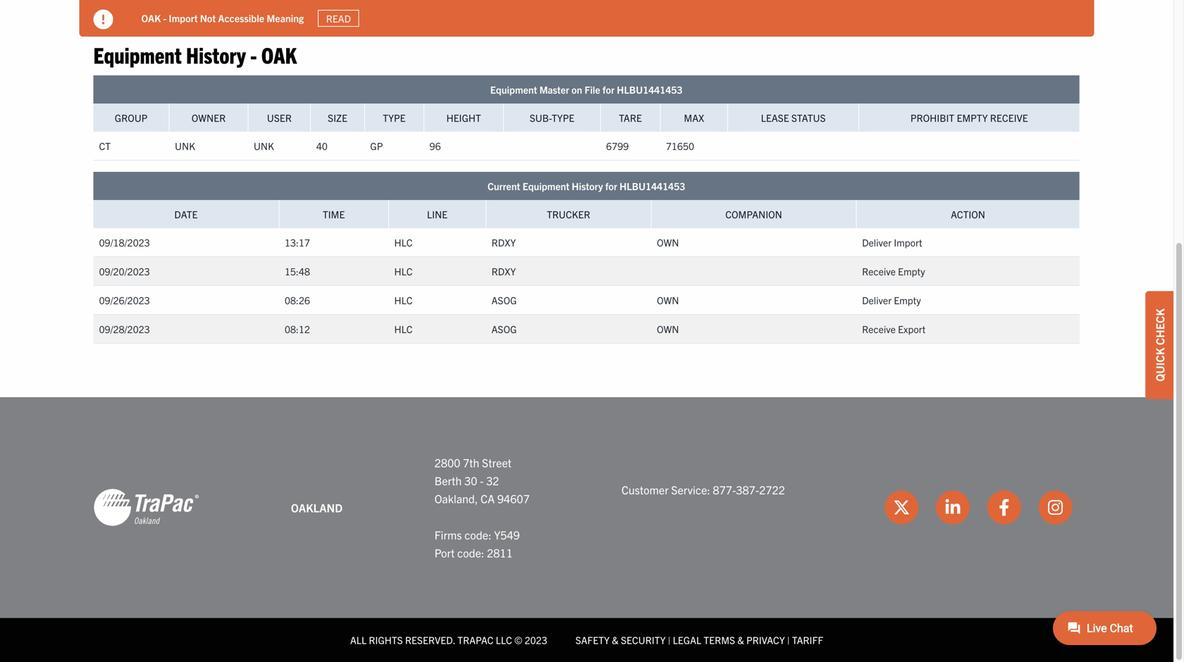 Task type: describe. For each thing, give the bounding box(es) containing it.
own for receive export
[[657, 323, 679, 335]]

firms
[[434, 528, 462, 542]]

rdxy for 15:48
[[492, 265, 516, 278]]

read link
[[318, 10, 359, 27]]

quick
[[1152, 348, 1167, 382]]

©
[[514, 634, 522, 647]]

0 vertical spatial history
[[186, 41, 246, 68]]

387-
[[736, 483, 759, 497]]

asog for 08:26
[[492, 294, 517, 307]]

berth
[[434, 474, 462, 488]]

terms
[[704, 634, 735, 647]]

current
[[488, 180, 520, 192]]

security
[[621, 634, 666, 647]]

status
[[791, 111, 826, 124]]

2 vertical spatial equipment
[[523, 180, 569, 192]]

line
[[427, 208, 448, 221]]

prohibit
[[911, 111, 955, 124]]

all rights reserved. trapac llc © 2023
[[350, 634, 547, 647]]

2 type from the left
[[552, 111, 574, 124]]

time
[[323, 208, 345, 221]]

customer
[[622, 483, 669, 497]]

hlc for 08:26
[[394, 294, 413, 307]]

safety
[[576, 634, 610, 647]]

1 vertical spatial history
[[572, 180, 603, 192]]

date
[[174, 208, 198, 221]]

877-
[[713, 483, 736, 497]]

trucker
[[547, 208, 590, 221]]

ca
[[481, 492, 495, 506]]

legal
[[673, 634, 701, 647]]

2800
[[434, 456, 460, 470]]

sub-type
[[530, 111, 574, 124]]

deliver import
[[862, 236, 922, 249]]

meaning
[[267, 12, 304, 24]]

hlc for 15:48
[[394, 265, 413, 278]]

customer service: 877-387-2722
[[622, 483, 785, 497]]

reserved.
[[405, 634, 455, 647]]

30
[[464, 474, 477, 488]]

rdxy for 13:17
[[492, 236, 516, 249]]

street
[[482, 456, 512, 470]]

09/26/2023
[[99, 294, 150, 307]]

own for deliver empty
[[657, 294, 679, 307]]

96
[[430, 139, 441, 152]]

own for deliver import
[[657, 236, 679, 249]]

0 horizontal spatial oak
[[141, 12, 161, 24]]

gp
[[370, 139, 383, 152]]

equipment for equipment history - oak
[[93, 41, 182, 68]]

current equipment history for hlbu1441453
[[488, 180, 685, 192]]

deliver for deliver empty
[[862, 294, 892, 307]]

2023
[[525, 634, 547, 647]]

trapac
[[457, 634, 494, 647]]

firms code:  y549 port code:  2811
[[434, 528, 520, 560]]

receive export
[[862, 323, 926, 335]]

1 vertical spatial code:
[[457, 546, 484, 560]]

privacy
[[746, 634, 785, 647]]

master
[[539, 83, 569, 96]]

0 vertical spatial receive
[[990, 111, 1028, 124]]

equipment history - oak
[[93, 41, 297, 68]]

09/20/2023
[[99, 265, 150, 278]]

all
[[350, 634, 367, 647]]

check
[[1152, 309, 1167, 345]]

ct
[[99, 139, 111, 152]]

1 horizontal spatial oak
[[261, 41, 297, 68]]

not
[[200, 12, 216, 24]]

15:48
[[285, 265, 310, 278]]

08:12
[[285, 323, 310, 335]]

tariff
[[792, 634, 823, 647]]

companion
[[725, 208, 782, 221]]

footer containing 2800 7th street
[[0, 397, 1174, 662]]

2811
[[487, 546, 513, 560]]

1 vertical spatial for
[[605, 180, 617, 192]]

lease
[[761, 111, 789, 124]]

1 vertical spatial import
[[894, 236, 922, 249]]

oakland
[[291, 501, 343, 515]]

llc
[[496, 634, 512, 647]]

hlc for 08:12
[[394, 323, 413, 335]]

13:17
[[285, 236, 310, 249]]

0 vertical spatial code:
[[464, 528, 491, 542]]

1 horizontal spatial -
[[250, 41, 257, 68]]

receive for receive empty
[[862, 265, 896, 278]]

0 vertical spatial for
[[603, 83, 615, 96]]

asog for 08:12
[[492, 323, 517, 335]]

oakland,
[[434, 492, 478, 506]]

accessible
[[218, 12, 264, 24]]



Task type: locate. For each thing, give the bounding box(es) containing it.
deliver for deliver import
[[862, 236, 892, 249]]

oak down meaning at the left
[[261, 41, 297, 68]]

1 vertical spatial own
[[657, 294, 679, 307]]

service:
[[671, 483, 710, 497]]

& right terms
[[737, 634, 744, 647]]

empty for prohibit
[[957, 111, 988, 124]]

unk down user
[[254, 139, 274, 152]]

height
[[446, 111, 481, 124]]

1 deliver from the top
[[862, 236, 892, 249]]

1 vertical spatial empty
[[898, 265, 925, 278]]

3 hlc from the top
[[394, 294, 413, 307]]

equipment master on file for hlbu1441453
[[490, 83, 683, 96]]

group
[[115, 111, 148, 124]]

1 horizontal spatial unk
[[254, 139, 274, 152]]

2722
[[759, 483, 785, 497]]

read
[[326, 12, 351, 25]]

0 vertical spatial asog
[[492, 294, 517, 307]]

empty down deliver import
[[898, 265, 925, 278]]

0 vertical spatial -
[[163, 12, 166, 24]]

empty for receive
[[898, 265, 925, 278]]

&
[[612, 634, 619, 647], [737, 634, 744, 647]]

0 horizontal spatial type
[[383, 111, 406, 124]]

71650
[[666, 139, 694, 152]]

- inside 2800 7th street berth 30 - 32 oakland, ca 94607
[[480, 474, 484, 488]]

receive for receive export
[[862, 323, 896, 335]]

6799
[[606, 139, 629, 152]]

0 horizontal spatial history
[[186, 41, 246, 68]]

| left tariff link on the bottom of page
[[787, 634, 790, 647]]

user
[[267, 111, 292, 124]]

quick check link
[[1145, 291, 1174, 400]]

- left 32
[[480, 474, 484, 488]]

for
[[603, 83, 615, 96], [605, 180, 617, 192]]

2 & from the left
[[737, 634, 744, 647]]

0 vertical spatial rdxy
[[492, 236, 516, 249]]

size
[[328, 111, 347, 124]]

oak - import not accessible meaning
[[141, 12, 304, 24]]

receive empty
[[862, 265, 925, 278]]

1 horizontal spatial &
[[737, 634, 744, 647]]

1 vertical spatial deliver
[[862, 294, 892, 307]]

action
[[951, 208, 985, 221]]

1 horizontal spatial import
[[894, 236, 922, 249]]

rdxy
[[492, 236, 516, 249], [492, 265, 516, 278]]

tare
[[619, 111, 642, 124]]

4 hlc from the top
[[394, 323, 413, 335]]

safety & security link
[[576, 634, 666, 647]]

0 vertical spatial hlbu1441453
[[617, 83, 683, 96]]

1 type from the left
[[383, 111, 406, 124]]

code:
[[464, 528, 491, 542], [457, 546, 484, 560]]

legal terms & privacy link
[[673, 634, 785, 647]]

hlbu1441453
[[617, 83, 683, 96], [620, 180, 685, 192]]

type up gp
[[383, 111, 406, 124]]

| left legal
[[668, 634, 671, 647]]

hlc
[[394, 236, 413, 249], [394, 265, 413, 278], [394, 294, 413, 307], [394, 323, 413, 335]]

0 horizontal spatial |
[[668, 634, 671, 647]]

type
[[383, 111, 406, 124], [552, 111, 574, 124]]

for right file
[[603, 83, 615, 96]]

hlc for 13:17
[[394, 236, 413, 249]]

1 hlc from the top
[[394, 236, 413, 249]]

09/28/2023
[[99, 323, 150, 335]]

& right 'safety'
[[612, 634, 619, 647]]

0 horizontal spatial import
[[169, 12, 198, 24]]

tariff link
[[792, 634, 823, 647]]

1 horizontal spatial history
[[572, 180, 603, 192]]

asog
[[492, 294, 517, 307], [492, 323, 517, 335]]

type down master
[[552, 111, 574, 124]]

1 horizontal spatial |
[[787, 634, 790, 647]]

0 vertical spatial equipment
[[93, 41, 182, 68]]

rights
[[369, 634, 403, 647]]

equipment up trucker
[[523, 180, 569, 192]]

empty right prohibit
[[957, 111, 988, 124]]

2 vertical spatial receive
[[862, 323, 896, 335]]

2 unk from the left
[[254, 139, 274, 152]]

oak
[[141, 12, 161, 24], [261, 41, 297, 68]]

y549
[[494, 528, 520, 542]]

deliver down 'receive empty'
[[862, 294, 892, 307]]

port
[[434, 546, 455, 560]]

7th
[[463, 456, 479, 470]]

deliver up 'receive empty'
[[862, 236, 892, 249]]

1 vertical spatial oak
[[261, 41, 297, 68]]

import left not
[[169, 12, 198, 24]]

1 asog from the top
[[492, 294, 517, 307]]

history down oak - import not accessible meaning
[[186, 41, 246, 68]]

code: right port
[[457, 546, 484, 560]]

0 vertical spatial oak
[[141, 12, 161, 24]]

unk
[[175, 139, 195, 152], [254, 139, 274, 152]]

0 vertical spatial own
[[657, 236, 679, 249]]

on
[[572, 83, 582, 96]]

oak right "solid" image at the top left
[[141, 12, 161, 24]]

import
[[169, 12, 198, 24], [894, 236, 922, 249]]

history
[[186, 41, 246, 68], [572, 180, 603, 192]]

empty for deliver
[[894, 294, 921, 307]]

1 rdxy from the top
[[492, 236, 516, 249]]

32
[[486, 474, 499, 488]]

94607
[[497, 492, 530, 506]]

footer
[[0, 397, 1174, 662]]

- down accessible at top
[[250, 41, 257, 68]]

09/18/2023
[[99, 236, 150, 249]]

deliver empty
[[862, 294, 921, 307]]

0 vertical spatial empty
[[957, 111, 988, 124]]

- left not
[[163, 12, 166, 24]]

deliver
[[862, 236, 892, 249], [862, 294, 892, 307]]

1 unk from the left
[[175, 139, 195, 152]]

equipment
[[93, 41, 182, 68], [490, 83, 537, 96], [523, 180, 569, 192]]

0 horizontal spatial unk
[[175, 139, 195, 152]]

2 horizontal spatial -
[[480, 474, 484, 488]]

solid image
[[93, 10, 113, 29]]

for down 6799
[[605, 180, 617, 192]]

1 | from the left
[[668, 634, 671, 647]]

1 & from the left
[[612, 634, 619, 647]]

equipment down "solid" image at the top left
[[93, 41, 182, 68]]

hlbu1441453 down 71650 on the top right of page
[[620, 180, 685, 192]]

1 horizontal spatial type
[[552, 111, 574, 124]]

1 vertical spatial receive
[[862, 265, 896, 278]]

0 vertical spatial import
[[169, 12, 198, 24]]

quick check
[[1152, 309, 1167, 382]]

3 own from the top
[[657, 323, 679, 335]]

owner
[[191, 111, 226, 124]]

0 vertical spatial deliver
[[862, 236, 892, 249]]

1 own from the top
[[657, 236, 679, 249]]

2 hlc from the top
[[394, 265, 413, 278]]

empty up export
[[894, 294, 921, 307]]

2 rdxy from the top
[[492, 265, 516, 278]]

sub-
[[530, 111, 552, 124]]

2 vertical spatial own
[[657, 323, 679, 335]]

2 | from the left
[[787, 634, 790, 647]]

40
[[316, 139, 328, 152]]

file
[[585, 83, 600, 96]]

safety & security | legal terms & privacy | tariff
[[576, 634, 823, 647]]

1 vertical spatial rdxy
[[492, 265, 516, 278]]

2 vertical spatial empty
[[894, 294, 921, 307]]

max
[[684, 111, 704, 124]]

oakland image
[[93, 488, 199, 528]]

hlbu1441453 up tare
[[617, 83, 683, 96]]

-
[[163, 12, 166, 24], [250, 41, 257, 68], [480, 474, 484, 488]]

code: up 2811
[[464, 528, 491, 542]]

history up trucker
[[572, 180, 603, 192]]

2800 7th street berth 30 - 32 oakland, ca 94607
[[434, 456, 530, 506]]

2 own from the top
[[657, 294, 679, 307]]

equipment for equipment master on file for hlbu1441453
[[490, 83, 537, 96]]

export
[[898, 323, 926, 335]]

1 vertical spatial equipment
[[490, 83, 537, 96]]

1 vertical spatial -
[[250, 41, 257, 68]]

08:26
[[285, 294, 310, 307]]

own
[[657, 236, 679, 249], [657, 294, 679, 307], [657, 323, 679, 335]]

import up 'receive empty'
[[894, 236, 922, 249]]

prohibit empty receive
[[911, 111, 1028, 124]]

2 asog from the top
[[492, 323, 517, 335]]

lease status
[[761, 111, 826, 124]]

1 vertical spatial hlbu1441453
[[620, 180, 685, 192]]

0 horizontal spatial -
[[163, 12, 166, 24]]

empty
[[957, 111, 988, 124], [898, 265, 925, 278], [894, 294, 921, 307]]

equipment up 'sub-'
[[490, 83, 537, 96]]

2 deliver from the top
[[862, 294, 892, 307]]

unk down owner
[[175, 139, 195, 152]]

2 vertical spatial -
[[480, 474, 484, 488]]

0 horizontal spatial &
[[612, 634, 619, 647]]

1 vertical spatial asog
[[492, 323, 517, 335]]



Task type: vqa. For each thing, say whether or not it's contained in the screenshot.


